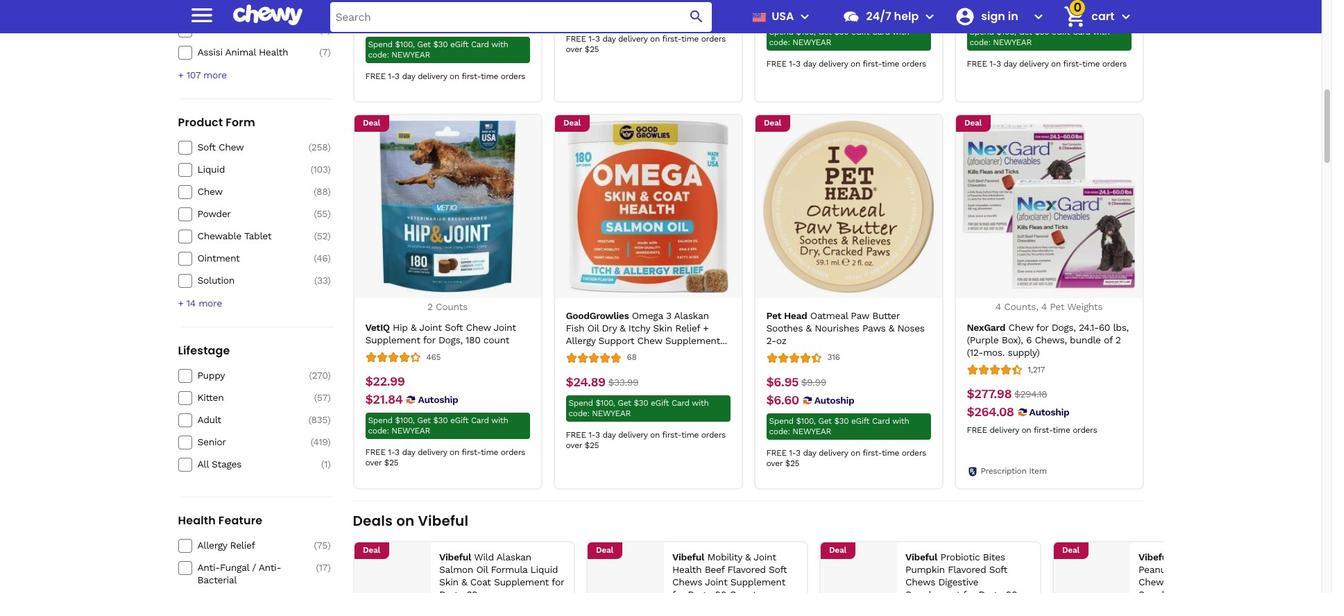 Task type: locate. For each thing, give the bounding box(es) containing it.
1 horizontal spatial flavored
[[948, 564, 987, 575]]

+
[[178, 70, 184, 81], [178, 298, 184, 309], [703, 323, 709, 334]]

all inside all stages link
[[197, 459, 209, 470]]

32-
[[467, 589, 482, 593]]

deal
[[363, 118, 380, 128], [564, 118, 581, 128], [764, 118, 782, 128], [965, 118, 982, 128], [363, 546, 380, 555], [596, 546, 614, 555], [830, 546, 847, 555], [1063, 546, 1080, 555]]

( for all stages
[[321, 459, 324, 470]]

puppy
[[197, 370, 225, 381]]

17 ) from the top
[[328, 562, 331, 574]]

24.1-
[[1079, 322, 1099, 333]]

$25
[[585, 44, 599, 54], [585, 441, 599, 450], [384, 458, 399, 468], [786, 459, 800, 468]]

health feature
[[178, 513, 263, 529]]

chew up 6
[[1009, 322, 1034, 333]]

0 vertical spatial +
[[178, 70, 184, 81]]

1 vertical spatial +
[[178, 298, 184, 309]]

autoship for $35.14
[[416, 18, 456, 29]]

pet head
[[767, 310, 808, 321]]

1 horizontal spatial anti-
[[259, 562, 281, 574]]

ointment link
[[197, 252, 296, 265]]

$294.18
[[1015, 389, 1048, 400]]

) down ( 57 )
[[328, 415, 331, 426]]

prescription
[[981, 467, 1027, 476]]

prescription image
[[967, 466, 978, 477]]

0 horizontal spatial 4
[[996, 301, 1001, 312]]

supplement up count
[[731, 577, 786, 588]]

liquid right formula
[[531, 564, 558, 575]]

24/7 help
[[867, 8, 919, 24]]

over
[[566, 44, 582, 54], [566, 441, 582, 450], [365, 458, 382, 468], [767, 459, 783, 468]]

soft right beef
[[769, 564, 787, 575]]

1 vertical spatial more
[[199, 298, 222, 309]]

health left beef
[[673, 564, 702, 575]]

( for soft chew
[[309, 142, 311, 153]]

free 1-3 day delivery on first-time orders
[[767, 59, 927, 68], [967, 59, 1127, 68], [365, 71, 525, 81]]

digestive
[[939, 577, 979, 588]]

1 vertical spatial liquid
[[531, 564, 558, 575]]

menu image inside usa dropdown button
[[797, 8, 814, 25]]

allergy relief
[[197, 540, 255, 551]]

1 vertical spatial allergy
[[197, 540, 227, 551]]

autoship down the '465'
[[418, 394, 458, 405]]

9 ) from the top
[[328, 253, 331, 264]]

1 vertical spatial all
[[197, 459, 209, 470]]

chew down itchy
[[638, 335, 662, 346]]

0 horizontal spatial oz
[[482, 589, 492, 593]]

1
[[324, 459, 328, 470]]

support
[[599, 335, 635, 346]]

1 vertical spatial paws
[[863, 323, 886, 334]]

powder link
[[197, 208, 296, 220]]

6 ) from the top
[[328, 186, 331, 197]]

1 vertical spatial health
[[178, 513, 216, 529]]

0 horizontal spatial flavored
[[728, 564, 766, 575]]

dogs, inside chew for dogs, 24.1-60 lbs, (purple box), 6 chews, bundle of 2 (12-mos. supply)
[[1052, 322, 1076, 333]]

1 vertical spatial skin
[[439, 577, 459, 588]]

5 ) from the top
[[328, 164, 331, 175]]

) down ( 75 ) on the left of page
[[328, 562, 331, 574]]

cart
[[1092, 8, 1115, 24]]

allergy down health feature
[[197, 540, 227, 551]]

$6.95 text field
[[767, 375, 799, 390]]

assisi animal health
[[197, 47, 288, 58]]

get
[[618, 2, 631, 12], [819, 27, 832, 36], [1019, 27, 1033, 36], [417, 39, 431, 49], [618, 398, 631, 408], [417, 416, 431, 426], [819, 416, 832, 426]]

all four paws
[[197, 2, 258, 13]]

in
[[1008, 8, 1019, 24]]

dogs, inside hip & joint soft chew joint supplement for dogs, 180 count
[[439, 335, 463, 346]]

0 horizontal spatial chews
[[673, 577, 703, 588]]

) up ( 55 ) on the left top
[[328, 186, 331, 197]]

None text field
[[365, 0, 405, 13]]

soft down counts
[[445, 322, 463, 333]]

6
[[1027, 335, 1032, 346]]

supplement inside 'probiotic bites pumpkin flavored soft chews digestive supplement for dogs,'
[[906, 589, 961, 593]]

2 flavored from the left
[[948, 564, 987, 575]]

soft
[[197, 142, 216, 153], [445, 322, 463, 333], [769, 564, 787, 575], [990, 564, 1008, 575], [1245, 564, 1263, 575]]

0 horizontal spatial liquid
[[197, 164, 225, 175]]

180
[[466, 335, 481, 346]]

1 vertical spatial alaskan
[[497, 552, 532, 563]]

alaskan inside omega 3 alaskan fish oil dry & itchy skin relief + allergy support chew supplement...
[[674, 310, 709, 321]]

$22.99 text field
[[365, 374, 405, 389]]

free down $264.08 "text box"
[[967, 426, 987, 435]]

0 vertical spatial liquid
[[197, 164, 225, 175]]

help menu image
[[922, 8, 939, 25]]

4
[[996, 301, 1001, 312], [1042, 301, 1047, 312]]

10 ) from the top
[[328, 275, 331, 286]]

0 horizontal spatial relief
[[230, 540, 255, 551]]

( for all four paws
[[319, 2, 322, 13]]

4 ) from the top
[[328, 142, 331, 153]]

0 horizontal spatial anti-
[[197, 562, 220, 574]]

2 vertical spatial +
[[703, 323, 709, 334]]

4 left counts,
[[996, 301, 1001, 312]]

health right animal
[[259, 47, 288, 58]]

chews inside calming melatonin peanut butter flavored soft chews calming supplement for dogs,
[[1139, 577, 1169, 588]]

( for anti-fungal / anti- bacterial
[[316, 562, 319, 574]]

& down head
[[806, 323, 812, 334]]

) up ( 33 )
[[328, 253, 331, 264]]

0 vertical spatial all
[[197, 2, 209, 13]]

12 ) from the top
[[328, 392, 331, 403]]

$22.99
[[365, 374, 405, 389]]

& right mobility on the bottom of page
[[745, 552, 751, 563]]

( 17 )
[[316, 562, 331, 574]]

1 horizontal spatial 4
[[1042, 301, 1047, 312]]

270
[[312, 370, 328, 381]]

2 inside chew for dogs, 24.1-60 lbs, (purple box), 6 chews, bundle of 2 (12-mos. supply)
[[1116, 335, 1121, 346]]

all for all stages
[[197, 459, 209, 470]]

more right the 107
[[203, 70, 227, 81]]

15 ) from the top
[[328, 459, 331, 470]]

7 for assisi animal health
[[322, 47, 328, 58]]

0 horizontal spatial skin
[[439, 577, 459, 588]]

spend $100, get $30 egift card with code: newyear
[[569, 2, 709, 22], [769, 27, 910, 47], [970, 27, 1110, 47], [368, 39, 508, 59], [569, 398, 709, 418], [368, 416, 508, 436], [769, 416, 910, 436]]

soft down the product
[[197, 142, 216, 153]]

55
[[317, 208, 328, 220]]

$33.99 text field
[[608, 375, 639, 390]]

0 vertical spatial 7
[[322, 2, 328, 13]]

( for adult
[[309, 415, 311, 426]]

$6.60 text field
[[767, 393, 799, 408]]

(12-
[[967, 347, 983, 358]]

pet
[[1050, 301, 1065, 312], [767, 310, 782, 321]]

paws up ark naturals link
[[234, 2, 258, 13]]

2
[[428, 301, 433, 312], [1116, 335, 1121, 346]]

flavored down melatonin at right
[[1204, 564, 1242, 575]]

+ up supplement... at bottom
[[703, 323, 709, 334]]

kitten
[[197, 392, 224, 403]]

autoship up free delivery on first-time orders
[[1030, 407, 1070, 418]]

omega
[[632, 310, 663, 321]]

1 horizontal spatial oz
[[776, 335, 787, 346]]

1 4 from the left
[[996, 301, 1001, 312]]

0 horizontal spatial paws
[[234, 2, 258, 13]]

for inside 'probiotic bites pumpkin flavored soft chews digestive supplement for dogs,'
[[964, 589, 976, 593]]

13 ) from the top
[[328, 415, 331, 426]]

liquid down soft chew
[[197, 164, 225, 175]]

stages
[[212, 459, 242, 470]]

oz inside 'oatmeal paw butter soothes & nourishes paws & noses 2-oz'
[[776, 335, 787, 346]]

( 1 )
[[321, 459, 331, 470]]

allergy inside 'link'
[[197, 540, 227, 551]]

2 7 from the top
[[322, 47, 328, 58]]

) down ( 8 )
[[328, 47, 331, 58]]

relief up supplement... at bottom
[[676, 323, 700, 334]]

2 all from the top
[[197, 459, 209, 470]]

0 vertical spatial relief
[[676, 323, 700, 334]]

soft down melatonin at right
[[1245, 564, 1263, 575]]

skin inside wild alaskan salmon oil formula liquid skin & coat supplement for dogs, 32-oz
[[439, 577, 459, 588]]

1 horizontal spatial free 1-3 day delivery on first-time orders
[[767, 59, 927, 68]]

free
[[566, 34, 586, 44], [767, 59, 787, 68], [967, 59, 987, 68], [365, 71, 386, 81], [967, 426, 987, 435], [566, 430, 586, 440], [365, 448, 386, 457], [767, 448, 787, 458]]

0 vertical spatial butter
[[873, 310, 900, 321]]

newyear
[[592, 12, 631, 22], [793, 37, 832, 47], [994, 37, 1032, 47], [392, 50, 430, 59], [592, 409, 631, 418], [392, 426, 430, 436], [793, 427, 832, 436]]

7 ) from the top
[[328, 208, 331, 220]]

health
[[259, 47, 288, 58], [178, 513, 216, 529], [673, 564, 702, 575]]

) up ( 8 )
[[328, 2, 331, 13]]

dogs,
[[1052, 322, 1076, 333], [439, 335, 463, 346], [439, 589, 464, 593], [688, 589, 712, 593]]

0 vertical spatial 2
[[428, 301, 433, 312]]

( for kitten
[[314, 392, 317, 403]]

1 vertical spatial ( 7 )
[[319, 47, 331, 58]]

day
[[603, 34, 616, 44], [803, 59, 816, 68], [1004, 59, 1017, 68], [402, 71, 415, 81], [603, 430, 616, 440], [402, 448, 415, 457], [803, 448, 816, 458]]

) for chewable tablet
[[328, 231, 331, 242]]

pet head oatmeal paw butter soothes & nourishes paws & noses 2-oz image
[[763, 120, 935, 293]]

for
[[1037, 322, 1049, 333], [423, 335, 436, 346], [552, 577, 564, 588], [673, 589, 685, 593], [964, 589, 976, 593], [1197, 589, 1209, 593]]

chewable tablet link
[[197, 230, 296, 242]]

joint up 90 at the bottom right of the page
[[705, 577, 728, 588]]

more right 14
[[199, 298, 222, 309]]

( for ark naturals
[[319, 24, 322, 36]]

0 vertical spatial oil
[[588, 323, 599, 334]]

+ 14 more
[[178, 298, 222, 309]]

for inside wild alaskan salmon oil formula liquid skin & coat supplement for dogs, 32-oz
[[552, 577, 564, 588]]

2 vertical spatial health
[[673, 564, 702, 575]]

1 horizontal spatial health
[[259, 47, 288, 58]]

vetiq hip & joint soft chew joint supplement for dogs, 180 count image
[[362, 120, 534, 293]]

liquid link
[[197, 163, 296, 176]]

item
[[1030, 467, 1047, 476]]

) for puppy
[[328, 370, 331, 381]]

2 horizontal spatial health
[[673, 564, 702, 575]]

3
[[596, 34, 600, 44], [796, 59, 801, 68], [997, 59, 1001, 68], [395, 71, 400, 81], [666, 310, 672, 321], [596, 430, 600, 440], [395, 448, 400, 457], [796, 448, 801, 458]]

) up ( 52 )
[[328, 208, 331, 220]]

) up ( 1 )
[[328, 437, 331, 448]]

anti- up bacterial
[[197, 562, 220, 574]]

( 7 ) for all four paws
[[319, 2, 331, 13]]

egift
[[651, 2, 669, 12], [852, 27, 870, 36], [1052, 27, 1070, 36], [451, 39, 469, 49], [651, 398, 669, 408], [451, 416, 469, 426], [852, 416, 870, 426]]

11 ) from the top
[[328, 370, 331, 381]]

( 419 )
[[311, 437, 331, 448]]

dogs, up chews,
[[1052, 322, 1076, 333]]

17
[[319, 562, 328, 574]]

1 horizontal spatial menu image
[[797, 8, 814, 25]]

16 ) from the top
[[328, 540, 331, 551]]

) for powder
[[328, 208, 331, 220]]

anti- right /
[[259, 562, 281, 574]]

& up 32-
[[462, 577, 467, 588]]

1 chews from the left
[[673, 577, 703, 588]]

( for assisi animal health
[[319, 47, 322, 58]]

0 vertical spatial skin
[[653, 323, 673, 334]]

supplement down formula
[[494, 577, 549, 588]]

2 horizontal spatial flavored
[[1204, 564, 1242, 575]]

0 vertical spatial oz
[[776, 335, 787, 346]]

code:
[[569, 12, 590, 22], [769, 37, 790, 47], [970, 37, 991, 47], [368, 50, 389, 59], [569, 409, 590, 418], [368, 426, 389, 436], [769, 427, 790, 436]]

+ for + 107 more
[[178, 70, 184, 81]]

$277.98 text field
[[967, 387, 1012, 402]]

supply)
[[1008, 347, 1040, 358]]

4 right counts,
[[1042, 301, 1047, 312]]

soft inside the mobility & joint health beef flavored soft chews joint supplement for dogs, 90 count
[[769, 564, 787, 575]]

chewy support image
[[843, 8, 861, 26]]

0 horizontal spatial oil
[[476, 564, 488, 575]]

) down ( 270 )
[[328, 392, 331, 403]]

) for anti-fungal / anti- bacterial
[[328, 562, 331, 574]]

1 vertical spatial relief
[[230, 540, 255, 551]]

) up ( 88 )
[[328, 164, 331, 175]]

chew up 180
[[466, 322, 491, 333]]

vibeful for mobility & joint health beef flavored soft chews joint supplement for dogs, 90 count
[[673, 552, 705, 563]]

free 1-3 day delivery on first-time orders over $25
[[566, 34, 726, 54], [566, 430, 726, 450], [365, 448, 525, 468], [767, 448, 927, 468]]

$21.84 text field
[[365, 392, 403, 408]]

autoship for $264.08
[[1030, 407, 1070, 418]]

8 ) from the top
[[328, 231, 331, 242]]

1 vertical spatial 7
[[322, 47, 328, 58]]

14 ) from the top
[[328, 437, 331, 448]]

1 horizontal spatial 2
[[1116, 335, 1121, 346]]

0 horizontal spatial health
[[178, 513, 216, 529]]

all left four
[[197, 2, 209, 13]]

oz down soothes
[[776, 335, 787, 346]]

0 vertical spatial alaskan
[[674, 310, 709, 321]]

soft down bites
[[990, 564, 1008, 575]]

1 flavored from the left
[[728, 564, 766, 575]]

cart menu image
[[1118, 8, 1135, 25]]

1 vertical spatial oz
[[482, 589, 492, 593]]

soft inside soft chew link
[[197, 142, 216, 153]]

) down '( 46 )'
[[328, 275, 331, 286]]

autoship for $29.44
[[1022, 5, 1063, 16]]

flavored up count
[[728, 564, 766, 575]]

menu image
[[188, 1, 216, 29], [797, 8, 814, 25]]

) down ( 55 ) on the left top
[[328, 231, 331, 242]]

+ left the 107
[[178, 70, 184, 81]]

( for ointment
[[314, 253, 317, 264]]

1 vertical spatial 2
[[1116, 335, 1121, 346]]

pet up soothes
[[767, 310, 782, 321]]

( 55 )
[[314, 208, 331, 220]]

alaskan inside wild alaskan salmon oil formula liquid skin & coat supplement for dogs, 32-oz
[[497, 552, 532, 563]]

vibeful for probiotic bites pumpkin flavored soft chews digestive supplement for dogs,
[[906, 552, 938, 563]]

omega 3 alaskan fish oil dry & itchy skin relief + allergy support chew supplement...
[[566, 310, 727, 346]]

$24.89 text field
[[566, 375, 606, 390]]

7 down ( 8 )
[[322, 47, 328, 58]]

autoship left the 24/7
[[821, 5, 861, 16]]

dogs, down salmon
[[439, 589, 464, 593]]

list
[[353, 541, 1275, 593]]

& right dry
[[620, 323, 626, 334]]

88
[[317, 186, 328, 197]]

chew inside hip & joint soft chew joint supplement for dogs, 180 count
[[466, 322, 491, 333]]

supplement inside the mobility & joint health beef flavored soft chews joint supplement for dogs, 90 count
[[731, 577, 786, 588]]

butter right "peanut"
[[1173, 564, 1201, 575]]

dogs, left 90 at the bottom right of the page
[[688, 589, 712, 593]]

419
[[313, 437, 328, 448]]

2 ( 7 ) from the top
[[319, 47, 331, 58]]

) up ( 57 )
[[328, 370, 331, 381]]

free down $21.84 text box
[[365, 448, 386, 457]]

account menu image
[[1031, 8, 1048, 25]]

2 chews from the left
[[906, 577, 936, 588]]

autoship right in
[[1022, 5, 1063, 16]]

all left the stages
[[197, 459, 209, 470]]

autoship for $28.47
[[821, 5, 861, 16]]

oatmeal
[[811, 310, 848, 321]]

ark naturals
[[197, 24, 253, 36]]

2 right of
[[1116, 335, 1121, 346]]

alaskan up formula
[[497, 552, 532, 563]]

1 vertical spatial butter
[[1173, 564, 1201, 575]]

1 7 from the top
[[322, 2, 328, 13]]

4 counts, 4 pet weights
[[996, 301, 1103, 312]]

0 horizontal spatial allergy
[[197, 540, 227, 551]]

card
[[672, 2, 690, 12], [872, 27, 890, 36], [1073, 27, 1091, 36], [471, 39, 489, 49], [672, 398, 690, 408], [471, 416, 489, 426], [872, 416, 890, 426]]

+ inside omega 3 alaskan fish oil dry & itchy skin relief + allergy support chew supplement...
[[703, 323, 709, 334]]

1 horizontal spatial alaskan
[[674, 310, 709, 321]]

product
[[178, 115, 223, 131]]

68
[[627, 353, 637, 362]]

2 4 from the left
[[1042, 301, 1047, 312]]

& right "hip"
[[411, 322, 417, 333]]

0 vertical spatial calming
[[1174, 552, 1210, 563]]

pet left weights
[[1050, 301, 1065, 312]]

butter inside 'oatmeal paw butter soothes & nourishes paws & noses 2-oz'
[[873, 310, 900, 321]]

all inside all four paws link
[[197, 2, 209, 13]]

supplement
[[365, 335, 420, 346], [494, 577, 549, 588], [731, 577, 786, 588], [906, 589, 961, 593], [1139, 589, 1194, 593]]

1 ( 7 ) from the top
[[319, 2, 331, 13]]

3 flavored from the left
[[1204, 564, 1242, 575]]

free down search text box
[[566, 34, 586, 44]]

) down ( 419 )
[[328, 459, 331, 470]]

( 7 ) down ( 8 )
[[319, 47, 331, 58]]

835
[[311, 415, 328, 426]]

0 horizontal spatial free 1-3 day delivery on first-time orders
[[365, 71, 525, 81]]

$29.44
[[967, 3, 1007, 18]]

3 chews from the left
[[1139, 577, 1169, 588]]

1 horizontal spatial relief
[[676, 323, 700, 334]]

1 horizontal spatial skin
[[653, 323, 673, 334]]

skin down salmon
[[439, 577, 459, 588]]

0 horizontal spatial butter
[[873, 310, 900, 321]]

0 vertical spatial allergy
[[566, 335, 596, 346]]

oil up coat
[[476, 564, 488, 575]]

supplement down "hip"
[[365, 335, 420, 346]]

1 horizontal spatial liquid
[[531, 564, 558, 575]]

supplement inside wild alaskan salmon oil formula liquid skin & coat supplement for dogs, 32-oz
[[494, 577, 549, 588]]

oil down goodgrowlies
[[588, 323, 599, 334]]

allergy down the fish
[[566, 335, 596, 346]]

soft inside calming melatonin peanut butter flavored soft chews calming supplement for dogs,
[[1245, 564, 1263, 575]]

oil
[[588, 323, 599, 334], [476, 564, 488, 575]]

dogs, left 180
[[439, 335, 463, 346]]

autoship for $6.60
[[815, 395, 855, 406]]

3 ) from the top
[[328, 47, 331, 58]]

1 horizontal spatial paws
[[863, 323, 886, 334]]

supplement inside calming melatonin peanut butter flavored soft chews calming supplement for dogs,
[[1139, 589, 1194, 593]]

butter right paw
[[873, 310, 900, 321]]

goodgrowlies omega 3 alaskan fish oil dry & itchy skin relief + allergy support chew supplement for dogs, 180 count image
[[562, 120, 734, 293]]

autoship right the $35.14 text field at top left
[[416, 18, 456, 29]]

melatonin
[[1213, 552, 1257, 563]]

goodgrowlies
[[566, 310, 629, 321]]

2 ) from the top
[[328, 24, 331, 36]]

butter
[[873, 310, 900, 321], [1173, 564, 1201, 575]]

skin down omega
[[653, 323, 673, 334]]

oz
[[776, 335, 787, 346], [482, 589, 492, 593]]

2 left counts
[[428, 301, 433, 312]]

1 horizontal spatial chews
[[906, 577, 936, 588]]

1 ) from the top
[[328, 2, 331, 13]]

( 835 )
[[309, 415, 331, 426]]

supplement down "peanut"
[[1139, 589, 1194, 593]]

) up ( 17 ) on the bottom left
[[328, 540, 331, 551]]

oz down coat
[[482, 589, 492, 593]]

1 vertical spatial calming
[[1172, 577, 1208, 588]]

1 horizontal spatial butter
[[1173, 564, 1201, 575]]

$264.08
[[967, 405, 1014, 419]]

1 all from the top
[[197, 2, 209, 13]]

$6.95 $9.99
[[767, 375, 827, 389]]

1 horizontal spatial pet
[[1050, 301, 1065, 312]]

2 horizontal spatial free 1-3 day delivery on first-time orders
[[967, 59, 1127, 68]]

+ left 14
[[178, 298, 184, 309]]

1 vertical spatial oil
[[476, 564, 488, 575]]

oz inside wild alaskan salmon oil formula liquid skin & coat supplement for dogs, 32-oz
[[482, 589, 492, 593]]

flavored inside 'probiotic bites pumpkin flavored soft chews digestive supplement for dogs,'
[[948, 564, 987, 575]]

+ for + 14 more
[[178, 298, 184, 309]]

relief up fungal
[[230, 540, 255, 551]]

7 up ( 8 )
[[322, 2, 328, 13]]

( 270 )
[[309, 370, 331, 381]]

0 horizontal spatial alaskan
[[497, 552, 532, 563]]

free down sign in link
[[967, 59, 987, 68]]

1-
[[589, 34, 596, 44], [789, 59, 796, 68], [990, 59, 997, 68], [388, 71, 395, 81], [589, 430, 596, 440], [388, 448, 395, 457], [789, 448, 796, 458]]

joint up count
[[494, 322, 516, 333]]

vibeful for calming melatonin peanut butter flavored soft chews calming supplement for dogs,
[[1139, 552, 1171, 563]]

flavored down the probiotic
[[948, 564, 987, 575]]

supplement down 'pumpkin'
[[906, 589, 961, 593]]

1 horizontal spatial allergy
[[566, 335, 596, 346]]

dogs, inside the mobility & joint health beef flavored soft chews joint supplement for dogs, 90 count
[[688, 589, 712, 593]]

chew inside chew for dogs, 24.1-60 lbs, (purple box), 6 chews, bundle of 2 (12-mos. supply)
[[1009, 322, 1034, 333]]

) up ( 103 ) in the left of the page
[[328, 142, 331, 153]]

0 vertical spatial ( 7 )
[[319, 2, 331, 13]]

$294.18 text field
[[1015, 387, 1048, 402]]

$30
[[634, 2, 649, 12], [835, 27, 849, 36], [1035, 27, 1050, 36], [433, 39, 448, 49], [634, 398, 649, 408], [433, 416, 448, 426], [835, 416, 849, 426]]

1 horizontal spatial oil
[[588, 323, 599, 334]]

autoship down $9.99 text field
[[815, 395, 855, 406]]

2 horizontal spatial chews
[[1139, 577, 1169, 588]]

) for allergy relief
[[328, 540, 331, 551]]

0 vertical spatial more
[[203, 70, 227, 81]]



Task type: vqa. For each thing, say whether or not it's contained in the screenshot.


Task type: describe. For each thing, give the bounding box(es) containing it.
$21.84
[[365, 392, 403, 407]]

free down usa dropdown button
[[767, 59, 787, 68]]

chews inside the mobility & joint health beef flavored soft chews joint supplement for dogs, 90 count
[[673, 577, 703, 588]]

liquid inside liquid link
[[197, 164, 225, 175]]

) for ark naturals
[[328, 24, 331, 36]]

90
[[715, 589, 727, 593]]

mobility & joint health beef flavored soft chews joint supplement for dogs, 90 count
[[673, 552, 787, 593]]

vibeful for wild alaskan salmon oil formula liquid skin & coat supplement for dogs, 32-oz
[[439, 552, 471, 563]]

free down $6.60 text field
[[767, 448, 787, 458]]

( for senior
[[311, 437, 313, 448]]

probiotic bites pumpkin flavored soft chews digestive supplement for dogs,
[[906, 552, 1018, 593]]

316
[[828, 353, 840, 362]]

( for powder
[[314, 208, 317, 220]]

over down search text box
[[566, 44, 582, 54]]

1 anti- from the left
[[197, 562, 220, 574]]

$6.95
[[767, 375, 799, 389]]

hip
[[393, 322, 408, 333]]

hip & joint soft chew joint supplement for dogs, 180 count
[[365, 322, 516, 346]]

assisi
[[197, 47, 223, 58]]

chews,
[[1035, 335, 1067, 346]]

over down $6.60 text field
[[767, 459, 783, 468]]

( 57 )
[[314, 392, 331, 403]]

103
[[313, 164, 328, 175]]

senior
[[197, 437, 226, 448]]

chewy home image
[[233, 0, 302, 31]]

14
[[186, 298, 196, 309]]

$6.60
[[767, 393, 799, 407]]

) for all stages
[[328, 459, 331, 470]]

solution
[[197, 275, 235, 286]]

( for allergy relief
[[314, 540, 317, 551]]

oil inside omega 3 alaskan fish oil dry & itchy skin relief + allergy support chew supplement...
[[588, 323, 599, 334]]

usa button
[[747, 0, 814, 33]]

for inside calming melatonin peanut butter flavored soft chews calming supplement for dogs,
[[1197, 589, 1209, 593]]

anti-fungal / anti- bacterial
[[197, 562, 281, 586]]

$264.08 text field
[[967, 405, 1014, 420]]

3 inside omega 3 alaskan fish oil dry & itchy skin relief + allergy support chew supplement...
[[666, 310, 672, 321]]

paws inside 'oatmeal paw butter soothes & nourishes paws & noses 2-oz'
[[863, 323, 886, 334]]

33
[[317, 275, 328, 286]]

( 75 )
[[314, 540, 331, 551]]

( 103 )
[[311, 164, 331, 175]]

) for adult
[[328, 415, 331, 426]]

over down "$24.89" text box
[[566, 441, 582, 450]]

Product search field
[[330, 2, 712, 32]]

soft inside hip & joint soft chew joint supplement for dogs, 180 count
[[445, 322, 463, 333]]

) for soft chew
[[328, 142, 331, 153]]

all stages
[[197, 459, 242, 470]]

chew down form
[[219, 142, 244, 153]]

$28.47
[[767, 3, 806, 18]]

skin inside omega 3 alaskan fish oil dry & itchy skin relief + allergy support chew supplement...
[[653, 323, 673, 334]]

1,217
[[1028, 365, 1045, 375]]

52
[[317, 231, 328, 242]]

chew up powder
[[197, 186, 223, 197]]

weights
[[1068, 301, 1103, 312]]

joint right mobility on the bottom of page
[[754, 552, 776, 563]]

7 for all four paws
[[322, 2, 328, 13]]

dry
[[602, 323, 617, 334]]

2 anti- from the left
[[259, 562, 281, 574]]

prescription item
[[981, 467, 1047, 476]]

sign in
[[982, 8, 1019, 24]]

for inside hip & joint soft chew joint supplement for dogs, 180 count
[[423, 335, 436, 346]]

coat
[[470, 577, 491, 588]]

flavored inside the mobility & joint health beef flavored soft chews joint supplement for dogs, 90 count
[[728, 564, 766, 575]]

beef
[[705, 564, 725, 575]]

( for chew
[[314, 186, 317, 197]]

mobility
[[708, 552, 742, 563]]

soft chew link
[[197, 141, 296, 154]]

75
[[317, 540, 328, 551]]

submit search image
[[689, 8, 706, 25]]

) for ointment
[[328, 253, 331, 264]]

assisi animal health link
[[197, 46, 296, 59]]

$35.14 text field
[[365, 16, 401, 31]]

0 vertical spatial paws
[[234, 2, 258, 13]]

2 counts
[[428, 301, 468, 312]]

0 horizontal spatial pet
[[767, 310, 782, 321]]

naturals
[[215, 24, 253, 36]]

0 vertical spatial health
[[259, 47, 288, 58]]

powder
[[197, 208, 231, 220]]

chew link
[[197, 186, 296, 198]]

8
[[322, 24, 328, 36]]

deals
[[353, 511, 393, 531]]

counts
[[436, 301, 468, 312]]

count
[[484, 335, 509, 346]]

& left noses
[[889, 323, 895, 334]]

more for + 14 more
[[199, 298, 222, 309]]

chew inside omega 3 alaskan fish oil dry & itchy skin relief + allergy support chew supplement...
[[638, 335, 662, 346]]

over right ( 1 )
[[365, 458, 382, 468]]

wild alaskan salmon oil formula liquid skin & coat supplement for dogs, 32-oz
[[439, 552, 564, 593]]

60
[[1099, 322, 1111, 333]]

for inside chew for dogs, 24.1-60 lbs, (purple box), 6 chews, bundle of 2 (12-mos. supply)
[[1037, 322, 1049, 333]]

soft inside 'probiotic bites pumpkin flavored soft chews digestive supplement for dogs,'
[[990, 564, 1008, 575]]

animal
[[225, 47, 256, 58]]

46
[[317, 253, 328, 264]]

$29.44 text field
[[967, 3, 1007, 18]]

all for all four paws
[[197, 2, 209, 13]]

$9.99 text field
[[802, 375, 827, 390]]

for inside the mobility & joint health beef flavored soft chews joint supplement for dogs, 90 count
[[673, 589, 685, 593]]

0 horizontal spatial 2
[[428, 301, 433, 312]]

+ 107 more
[[178, 70, 227, 81]]

) for senior
[[328, 437, 331, 448]]

fungal
[[220, 562, 249, 574]]

sign in link
[[950, 0, 1028, 33]]

2-
[[767, 335, 776, 346]]

0 horizontal spatial menu image
[[188, 1, 216, 29]]

joint down 2 counts
[[419, 322, 442, 333]]

chews inside 'probiotic bites pumpkin flavored soft chews digestive supplement for dogs,'
[[906, 577, 936, 588]]

free delivery on first-time orders
[[967, 426, 1098, 435]]

free 1-3 day delivery on first-time orders for $28.47
[[767, 59, 927, 68]]

supplement inside hip & joint soft chew joint supplement for dogs, 180 count
[[365, 335, 420, 346]]

) for chew
[[328, 186, 331, 197]]

lbs,
[[1114, 322, 1129, 333]]

( for solution
[[314, 275, 317, 286]]

list containing vibeful
[[353, 541, 1275, 593]]

24/7
[[867, 8, 892, 24]]

Search text field
[[330, 2, 712, 32]]

liquid inside wild alaskan salmon oil formula liquid skin & coat supplement for dogs, 32-oz
[[531, 564, 558, 575]]

57
[[317, 392, 328, 403]]

free 1-3 day delivery on first-time orders for $29.44
[[967, 59, 1127, 68]]

butter inside calming melatonin peanut butter flavored soft chews calming supplement for dogs,
[[1173, 564, 1201, 575]]

oil inside wild alaskan salmon oil formula liquid skin & coat supplement for dogs, 32-oz
[[476, 564, 488, 575]]

relief inside the allergy relief 'link'
[[230, 540, 255, 551]]

flavored inside calming melatonin peanut butter flavored soft chews calming supplement for dogs,
[[1204, 564, 1242, 575]]

ark
[[197, 24, 212, 36]]

$28.47 text field
[[767, 3, 806, 18]]

( for chewable tablet
[[314, 231, 317, 242]]

fish
[[566, 323, 585, 334]]

head
[[784, 310, 808, 321]]

$35.14
[[365, 16, 401, 30]]

free down the $35.14 text field at top left
[[365, 71, 386, 81]]

items image
[[1063, 4, 1088, 29]]

allergy inside omega 3 alaskan fish oil dry & itchy skin relief + allergy support chew supplement...
[[566, 335, 596, 346]]

calming melatonin peanut butter flavored soft chews calming supplement for dogs,
[[1139, 552, 1263, 593]]

kitten link
[[197, 392, 296, 404]]

$33.99
[[608, 377, 639, 388]]

& inside the mobility & joint health beef flavored soft chews joint supplement for dogs, 90 count
[[745, 552, 751, 563]]

/
[[252, 562, 256, 574]]

health inside the mobility & joint health beef flavored soft chews joint supplement for dogs, 90 count
[[673, 564, 702, 575]]

wild
[[474, 552, 494, 563]]

& inside hip & joint soft chew joint supplement for dogs, 180 count
[[411, 322, 417, 333]]

formula
[[491, 564, 528, 575]]

relief inside omega 3 alaskan fish oil dry & itchy skin relief + allergy support chew supplement...
[[676, 323, 700, 334]]

free down "$24.89" text box
[[566, 430, 586, 440]]

465
[[427, 352, 441, 362]]

) for kitten
[[328, 392, 331, 403]]

) for solution
[[328, 275, 331, 286]]

deals on vibeful
[[353, 511, 469, 531]]

chewable tablet
[[197, 231, 272, 242]]

( for puppy
[[309, 370, 312, 381]]

& inside omega 3 alaskan fish oil dry & itchy skin relief + allergy support chew supplement...
[[620, 323, 626, 334]]

nexgard chew for dogs, 24.1-60 lbs, (purple box), 6 chews, bundle of 2 (12-mos. supply) image
[[963, 120, 1136, 293]]

counts,
[[1005, 301, 1039, 312]]

nourishes
[[815, 323, 860, 334]]

itchy
[[629, 323, 650, 334]]

dogs, inside wild alaskan salmon oil formula liquid skin & coat supplement for dogs, 32-oz
[[439, 589, 464, 593]]

chewable
[[197, 231, 242, 242]]

bundle
[[1070, 335, 1101, 346]]

more for + 107 more
[[203, 70, 227, 81]]

& inside wild alaskan salmon oil formula liquid skin & coat supplement for dogs, 32-oz
[[462, 577, 467, 588]]

$9.99
[[802, 377, 827, 388]]

( for liquid
[[311, 164, 313, 175]]

all four paws link
[[197, 2, 296, 14]]

) for all four paws
[[328, 2, 331, 13]]

autoship for $21.84
[[418, 394, 458, 405]]

chew for dogs, 24.1-60 lbs, (purple box), 6 chews, bundle of 2 (12-mos. supply)
[[967, 322, 1129, 358]]

nexgard
[[967, 322, 1006, 333]]

salmon
[[439, 564, 473, 575]]

mos.
[[983, 347, 1005, 358]]

probiotic
[[941, 552, 980, 563]]

) for assisi animal health
[[328, 47, 331, 58]]

( 258 )
[[309, 142, 331, 153]]

ark naturals link
[[197, 24, 296, 36]]

pumpkin
[[906, 564, 945, 575]]

( 7 ) for assisi animal health
[[319, 47, 331, 58]]

) for liquid
[[328, 164, 331, 175]]



